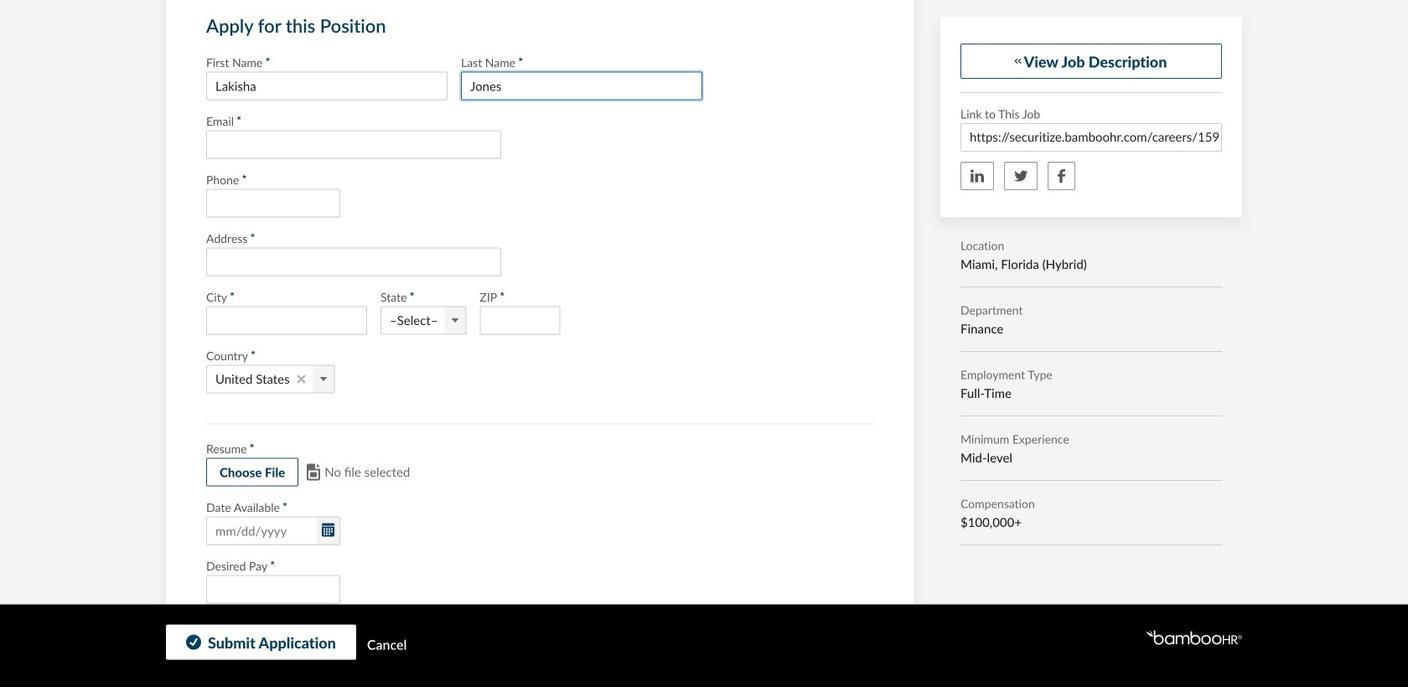 Task type: locate. For each thing, give the bounding box(es) containing it.
mm/dd/yyyy text field
[[206, 517, 340, 545]]

None text field
[[461, 72, 703, 100], [962, 124, 1221, 150], [206, 130, 501, 159], [206, 306, 367, 335], [480, 306, 560, 335], [206, 669, 501, 687], [461, 72, 703, 100], [962, 124, 1221, 150], [206, 130, 501, 159], [206, 306, 367, 335], [480, 306, 560, 335], [206, 669, 501, 687]]

open calendar picker image
[[322, 523, 335, 539]]

None text field
[[206, 72, 448, 100], [206, 189, 340, 218], [206, 248, 501, 276], [206, 576, 340, 604], [206, 72, 448, 100], [206, 189, 340, 218], [206, 248, 501, 276], [206, 576, 340, 604]]



